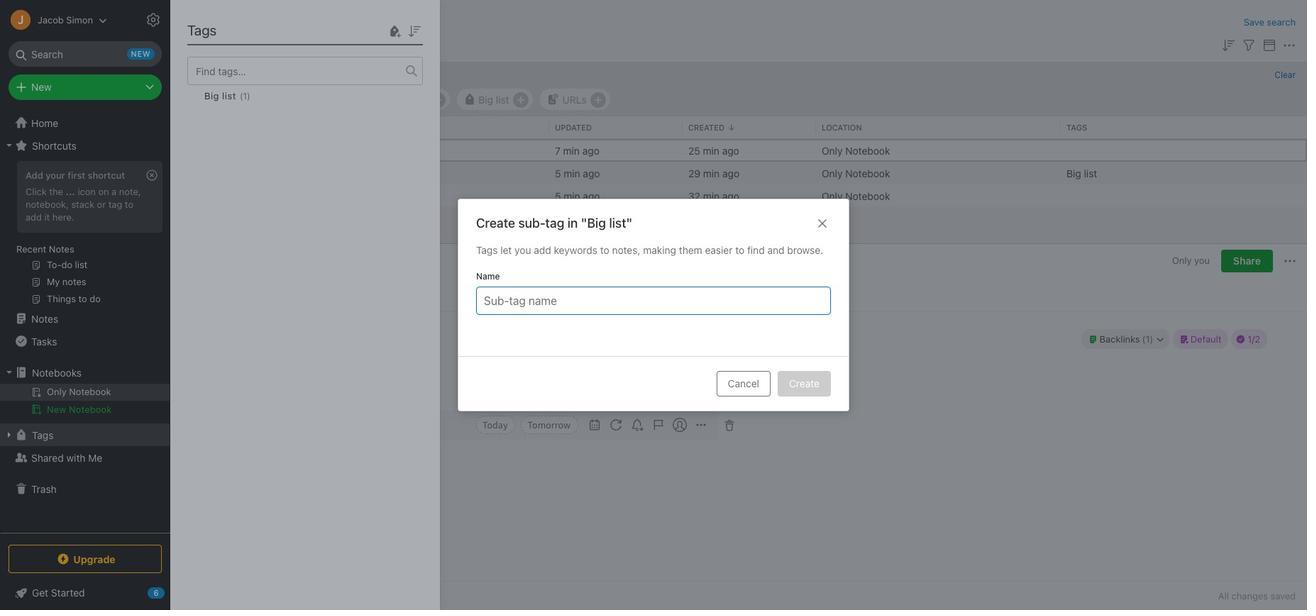 Task type: locate. For each thing, give the bounding box(es) containing it.
1 row group from the top
[[170, 116, 1308, 139]]

1 horizontal spatial list
[[496, 93, 510, 105]]

ago up ""big"
[[583, 190, 600, 202]]

create for create
[[790, 378, 820, 390]]

trash
[[31, 483, 57, 495]]

add left it
[[26, 211, 42, 223]]

with
[[66, 452, 86, 464]]

new for new notebook
[[47, 404, 66, 415]]

cancel
[[728, 378, 760, 390]]

5 min ago
[[555, 167, 600, 179], [555, 190, 600, 202]]

shortcuts
[[32, 140, 77, 152]]

min up in
[[564, 190, 581, 202]]

Note Editor text field
[[170, 312, 1308, 582]]

0 horizontal spatial big
[[204, 90, 219, 102]]

notes link
[[0, 307, 170, 330]]

create inside create button
[[790, 378, 820, 390]]

notes
[[49, 244, 74, 255], [31, 313, 58, 325]]

0 horizontal spatial list
[[222, 90, 236, 102]]

to left notes,
[[601, 244, 610, 256]]

trash link
[[0, 478, 170, 501]]

0 horizontal spatial tag
[[108, 199, 122, 210]]

add down sub-
[[534, 244, 552, 256]]

them
[[679, 244, 703, 256]]

you
[[515, 244, 531, 256], [1195, 255, 1211, 266]]

2 row group from the top
[[170, 139, 1308, 207]]

1 horizontal spatial big
[[479, 93, 494, 105]]

it
[[44, 211, 50, 223]]

1
[[243, 91, 247, 101]]

tags inside row group
[[1067, 123, 1088, 132]]

tag
[[108, 199, 122, 210], [546, 216, 565, 231]]

create new tag image
[[386, 22, 403, 39]]

only inside note window element
[[1173, 255, 1193, 266]]

5 min ago for 32 min ago
[[555, 190, 600, 202]]

None search field
[[18, 41, 152, 67]]

1 vertical spatial 5
[[555, 190, 561, 202]]

1 vertical spatial 5 min ago
[[555, 190, 600, 202]]

2 5 from the top
[[555, 190, 561, 202]]

1 vertical spatial big list
[[1067, 167, 1098, 179]]

5 min ago down 7 min ago
[[555, 167, 600, 179]]

location
[[822, 123, 862, 132]]

0 vertical spatial 5
[[555, 167, 561, 179]]

create for create sub-tag in "big list"
[[476, 216, 515, 231]]

created
[[689, 123, 725, 132]]

1 horizontal spatial create
[[790, 378, 820, 390]]

)
[[247, 91, 250, 101]]

new
[[31, 81, 52, 93], [47, 404, 66, 415]]

your
[[46, 170, 65, 181]]

0 horizontal spatial big list
[[479, 93, 510, 105]]

create up let
[[476, 216, 515, 231]]

1 5 min ago from the top
[[555, 167, 600, 179]]

group
[[0, 157, 170, 313]]

keywords
[[554, 244, 598, 256]]

close image
[[814, 215, 831, 232]]

0 horizontal spatial add
[[26, 211, 42, 223]]

icon on a note, notebook, stack or tag to add it here.
[[26, 186, 141, 223]]

32
[[689, 190, 701, 202]]

big list
[[479, 93, 510, 105], [1067, 167, 1098, 179]]

0 horizontal spatial create
[[476, 216, 515, 231]]

1 5 from the top
[[555, 167, 561, 179]]

1 vertical spatial create
[[790, 378, 820, 390]]

notebook for 29 min ago
[[846, 167, 891, 179]]

...
[[66, 186, 75, 197]]

notebook for 25 min ago
[[846, 144, 891, 157]]

tree
[[0, 111, 170, 533]]

column header
[[187, 122, 544, 134]]

0 horizontal spatial to
[[125, 199, 134, 210]]

Name text field
[[483, 288, 825, 315]]

0 vertical spatial create
[[476, 216, 515, 231]]

0 vertical spatial big list
[[479, 93, 510, 105]]

5 up create sub-tag in "big list"
[[555, 190, 561, 202]]

big
[[204, 90, 219, 102], [479, 93, 494, 105], [1067, 167, 1082, 179]]

1 vertical spatial notes
[[31, 313, 58, 325]]

first
[[68, 170, 85, 181]]

2 horizontal spatial to
[[736, 244, 745, 256]]

5 down 7
[[555, 167, 561, 179]]

13
[[226, 93, 237, 105]]

only notebook
[[204, 14, 303, 31], [822, 144, 891, 157], [822, 167, 891, 179], [822, 190, 891, 202]]

browse.
[[788, 244, 824, 256]]

and
[[768, 244, 785, 256]]

or
[[97, 199, 106, 210]]

row group
[[170, 116, 1308, 139], [170, 139, 1308, 207]]

0 vertical spatial tag
[[108, 199, 122, 210]]

2 horizontal spatial list
[[1085, 167, 1098, 179]]

add
[[26, 170, 43, 181]]

list"
[[609, 216, 633, 231]]

Search text field
[[18, 41, 152, 67]]

new notebook
[[47, 404, 112, 415]]

32 min ago
[[689, 190, 740, 202]]

only notebook for 25 min ago
[[822, 144, 891, 157]]

0 vertical spatial new
[[31, 81, 52, 93]]

notes up tasks
[[31, 313, 58, 325]]

notes right the recent
[[49, 244, 74, 255]]

2 horizontal spatial big
[[1067, 167, 1082, 179]]

create
[[476, 216, 515, 231], [790, 378, 820, 390]]

1 vertical spatial new
[[47, 404, 66, 415]]

cell
[[0, 384, 170, 401]]

add
[[26, 211, 42, 223], [534, 244, 552, 256]]

new down notebooks
[[47, 404, 66, 415]]

you left share
[[1195, 255, 1211, 266]]

tag left in
[[546, 216, 565, 231]]

min down 7 min ago
[[564, 167, 581, 179]]

to down note,
[[125, 199, 134, 210]]

25 min ago
[[689, 144, 740, 157]]

making
[[643, 244, 677, 256]]

new inside new notebook button
[[47, 404, 66, 415]]

1 horizontal spatial big list
[[1067, 167, 1098, 179]]

2 5 min ago from the top
[[555, 190, 600, 202]]

1 horizontal spatial to
[[601, 244, 610, 256]]

0 vertical spatial 5 min ago
[[555, 167, 600, 179]]

only notebook for 29 min ago
[[822, 167, 891, 179]]

home link
[[0, 111, 170, 134]]

tag down a
[[108, 199, 122, 210]]

new up home
[[31, 81, 52, 93]]

-
[[239, 93, 244, 105]]

0 vertical spatial add
[[26, 211, 42, 223]]

Find tags… text field
[[188, 61, 406, 81]]

13,
[[267, 93, 281, 105]]

1 vertical spatial add
[[534, 244, 552, 256]]

0 vertical spatial notes
[[49, 244, 74, 255]]

tags
[[187, 22, 217, 38], [1067, 123, 1088, 132], [476, 244, 498, 256], [32, 429, 54, 441]]

expand notebooks image
[[4, 367, 15, 378]]

1 vertical spatial tag
[[546, 216, 565, 231]]

1 horizontal spatial you
[[1195, 255, 1211, 266]]

name
[[476, 271, 500, 282]]

tasks
[[31, 335, 57, 348]]

easier
[[705, 244, 733, 256]]

only
[[204, 14, 235, 31], [822, 144, 843, 157], [822, 167, 843, 179], [822, 190, 843, 202], [1173, 255, 1193, 266]]

only you
[[1173, 255, 1211, 266]]

group containing add your first shortcut
[[0, 157, 170, 313]]

nov 13 - dec 13, 2023 button
[[184, 88, 331, 111]]

1 horizontal spatial add
[[534, 244, 552, 256]]

5 min ago up in
[[555, 190, 600, 202]]

only for 25 min ago
[[822, 144, 843, 157]]

row group containing updated
[[170, 116, 1308, 139]]

new inside the "new" popup button
[[31, 81, 52, 93]]

notebook inside button
[[69, 404, 112, 415]]

5 min ago for 29 min ago
[[555, 167, 600, 179]]

you right let
[[515, 244, 531, 256]]

5
[[555, 167, 561, 179], [555, 190, 561, 202]]

min
[[563, 144, 580, 157], [703, 144, 720, 157], [564, 167, 581, 179], [704, 167, 720, 179], [564, 190, 581, 202], [703, 190, 720, 202]]

to left the find
[[736, 244, 745, 256]]

create right the cancel
[[790, 378, 820, 390]]



Task type: describe. For each thing, give the bounding box(es) containing it.
click the ...
[[26, 186, 75, 197]]

min right 29
[[704, 167, 720, 179]]

shared with me
[[31, 452, 102, 464]]

settings image
[[145, 11, 162, 28]]

ago up 32 min ago
[[723, 167, 740, 179]]

7
[[555, 144, 561, 157]]

shared
[[31, 452, 64, 464]]

7 min ago
[[555, 144, 600, 157]]

all changes saved
[[1219, 591, 1297, 602]]

ago down the updated on the top
[[583, 144, 600, 157]]

list inside row group
[[1085, 167, 1098, 179]]

in
[[568, 216, 578, 231]]

min right 32 at right top
[[703, 190, 720, 202]]

new for new
[[31, 81, 52, 93]]

notebook,
[[26, 199, 69, 210]]

search
[[1268, 16, 1297, 28]]

5 for 29 min ago
[[555, 167, 561, 179]]

create button
[[778, 371, 831, 397]]

row group containing 7 min ago
[[170, 139, 1308, 207]]

recent notes
[[16, 244, 74, 255]]

shared with me link
[[0, 447, 170, 469]]

tags inside 'button'
[[32, 429, 54, 441]]

share
[[1234, 255, 1262, 267]]

new notebook group
[[0, 384, 170, 424]]

icon
[[78, 186, 96, 197]]

only notebook for 32 min ago
[[822, 190, 891, 202]]

"big
[[581, 216, 606, 231]]

0 horizontal spatial you
[[515, 244, 531, 256]]

clear
[[1275, 70, 1297, 80]]

find
[[748, 244, 765, 256]]

notebook for 32 min ago
[[846, 190, 891, 202]]

list inside 'button'
[[496, 93, 510, 105]]

tasks button
[[0, 330, 170, 353]]

5 for 32 min ago
[[555, 190, 561, 202]]

nov 13 - dec 13, 2023
[[205, 93, 307, 105]]

me
[[88, 452, 102, 464]]

home
[[31, 117, 58, 129]]

notebooks
[[32, 367, 82, 379]]

notes
[[196, 38, 222, 50]]

clear button
[[1275, 70, 1297, 80]]

min right 25
[[703, 144, 720, 157]]

notebooks link
[[0, 361, 170, 384]]

(
[[240, 91, 243, 101]]

here.
[[52, 211, 74, 223]]

click
[[26, 186, 47, 197]]

tags button
[[0, 424, 170, 447]]

stack
[[71, 199, 94, 210]]

note window element
[[170, 244, 1308, 611]]

cancel button
[[717, 371, 771, 397]]

filters
[[185, 70, 217, 80]]

add inside icon on a note, notebook, stack or tag to add it here.
[[26, 211, 42, 223]]

all
[[1219, 591, 1230, 602]]

tags let you add keywords to notes, making them easier to find and browse.
[[476, 244, 824, 256]]

ago down 7 min ago
[[583, 167, 600, 179]]

big list button
[[457, 88, 534, 111]]

29 min ago
[[689, 167, 740, 179]]

ago up 29 min ago
[[723, 144, 740, 157]]

ago down 29 min ago
[[723, 190, 740, 202]]

3
[[187, 38, 194, 50]]

recent
[[16, 244, 46, 255]]

updated
[[555, 123, 592, 132]]

save search button
[[1244, 16, 1297, 29]]

big inside row group
[[1067, 167, 1082, 179]]

new button
[[9, 75, 162, 100]]

big list inside row group
[[1067, 167, 1098, 179]]

save
[[1244, 16, 1265, 28]]

big list inside 'button'
[[479, 93, 510, 105]]

tag inside icon on a note, notebook, stack or tag to add it here.
[[108, 199, 122, 210]]

new notebook button
[[0, 401, 170, 418]]

2023
[[283, 93, 307, 105]]

add your first shortcut
[[26, 170, 125, 181]]

on
[[98, 186, 109, 197]]

expand tags image
[[4, 430, 15, 441]]

big inside 'button'
[[479, 93, 494, 105]]

create sub-tag in "big list"
[[476, 216, 633, 231]]

dec
[[247, 93, 265, 105]]

a
[[112, 186, 117, 197]]

25
[[689, 144, 701, 157]]

only for 32 min ago
[[822, 190, 843, 202]]

let
[[501, 244, 512, 256]]

to inside icon on a note, notebook, stack or tag to add it here.
[[125, 199, 134, 210]]

notes,
[[612, 244, 641, 256]]

urls
[[563, 93, 587, 105]]

note,
[[119, 186, 141, 197]]

big list ( 1 )
[[204, 90, 250, 102]]

29
[[689, 167, 701, 179]]

urls button
[[539, 88, 611, 111]]

upgrade button
[[9, 545, 162, 574]]

sub-
[[519, 216, 546, 231]]

min right 7
[[563, 144, 580, 157]]

the
[[49, 186, 63, 197]]

1 horizontal spatial tag
[[546, 216, 565, 231]]

save search
[[1244, 16, 1297, 28]]

share button
[[1222, 250, 1274, 273]]

tree containing home
[[0, 111, 170, 533]]

saved
[[1271, 591, 1297, 602]]

only for 29 min ago
[[822, 167, 843, 179]]

3 notes
[[187, 38, 222, 50]]

nov
[[205, 93, 223, 105]]

shortcuts button
[[0, 134, 170, 157]]

shortcut
[[88, 170, 125, 181]]

you inside note window element
[[1195, 255, 1211, 266]]

column header inside row group
[[187, 122, 544, 134]]

upgrade
[[73, 553, 116, 566]]

changes
[[1232, 591, 1269, 602]]



Task type: vqa. For each thing, say whether or not it's contained in the screenshot.
bottom add
yes



